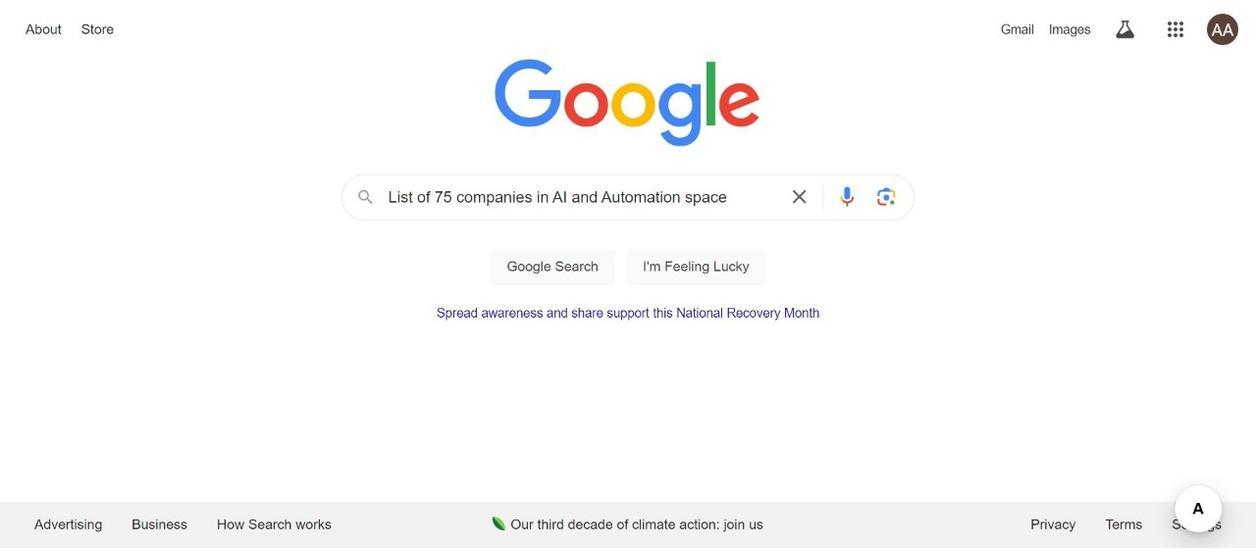 Task type: locate. For each thing, give the bounding box(es) containing it.
None search field
[[20, 169, 1237, 308]]



Task type: vqa. For each thing, say whether or not it's contained in the screenshot.
Google image on the top of the page
yes



Task type: describe. For each thing, give the bounding box(es) containing it.
search by voice image
[[836, 185, 859, 209]]

search labs image
[[1114, 18, 1137, 41]]

Search text field
[[388, 175, 776, 221]]

search by image image
[[875, 185, 899, 209]]

google image
[[495, 59, 762, 149]]



